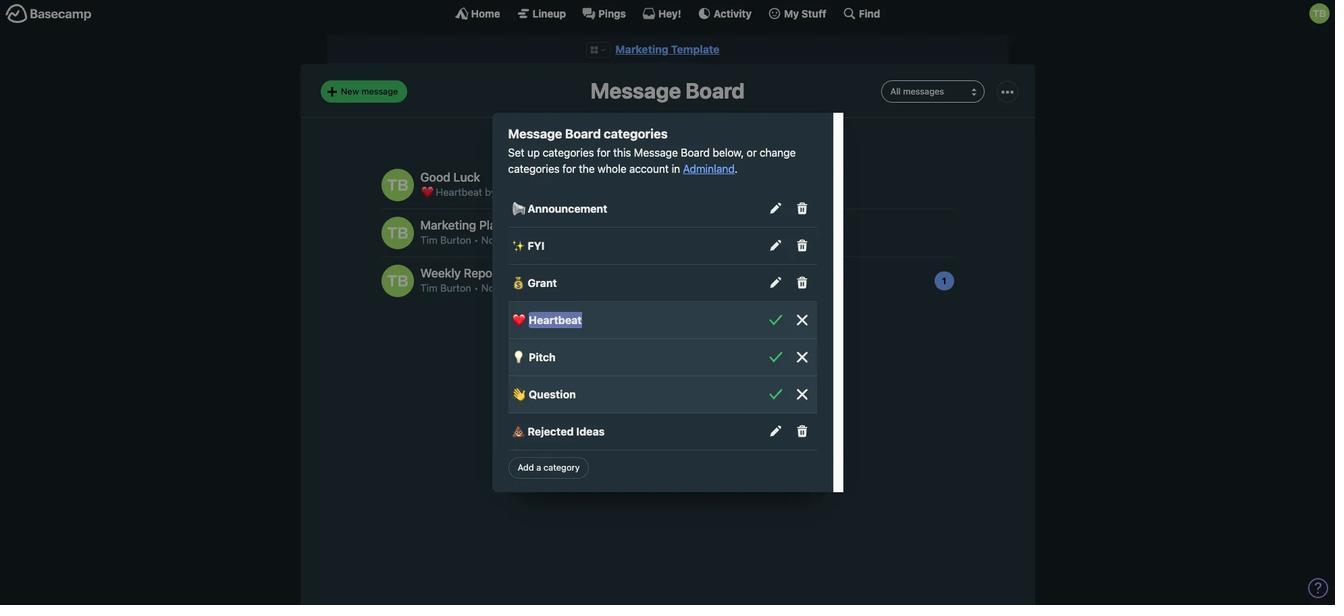 Task type: describe. For each thing, give the bounding box(es) containing it.
change link
[[725, 134, 769, 146]]

serve
[[643, 282, 668, 294]]

z
[[711, 134, 718, 146]]

categories for up
[[543, 147, 594, 159]]

up
[[528, 147, 540, 159]]

questions
[[750, 282, 795, 294]]

1 link
[[935, 271, 954, 290]]

luck
[[454, 170, 480, 185]]

a inside button
[[537, 462, 541, 473]]

the for categories
[[579, 163, 595, 175]]

find button
[[843, 7, 881, 20]]

account
[[630, 163, 669, 175]]

add a category button
[[508, 457, 589, 479]]

message for message board
[[591, 78, 681, 104]]

new message
[[341, 86, 398, 97]]

activity link
[[698, 7, 752, 20]]

alphabetically
[[608, 134, 697, 146]]

grant
[[528, 277, 557, 289]]

tim burton image for weekly report
[[381, 265, 414, 297]]

nov inside 'marketing plan proposal tim burton • nov 21 —           space to create the greatest marketing plan.'
[[482, 234, 500, 246]]

report
[[464, 266, 502, 281]]

marketing template
[[616, 43, 720, 55]]

marketing plan proposal tim burton • nov 21 —           space to create the greatest marketing plan.
[[421, 218, 733, 246]]

good luck ❤️ heartbeat by              tim burton
[[421, 170, 553, 198]]

❤️
[[421, 186, 433, 198]]

pings button
[[582, 7, 626, 20]]

message inside 'link'
[[362, 86, 398, 97]]

21
[[503, 234, 513, 246]]

weekly
[[421, 266, 461, 281]]

— inside 'marketing plan proposal tim burton • nov 21 —           space to create the greatest marketing plan.'
[[516, 234, 524, 246]]

burton inside 'marketing plan proposal tim burton • nov 21 —           space to create the greatest marketing plan.'
[[440, 234, 472, 246]]

tim burton image
[[381, 169, 414, 201]]

burton inside good luck ❤️ heartbeat by              tim burton
[[519, 186, 550, 198]]

marketing template link
[[616, 43, 720, 55]]

new
[[341, 86, 359, 97]]

template
[[671, 43, 720, 55]]

or
[[747, 147, 757, 159]]

create
[[571, 234, 600, 246]]

category
[[544, 462, 580, 473]]

heartbeat
[[436, 186, 483, 198]]

0 vertical spatial for
[[597, 147, 611, 159]]

lineup link
[[517, 7, 566, 20]]

marketing for template
[[616, 43, 669, 55]]

fyi
[[528, 240, 545, 252]]

below,
[[713, 147, 744, 159]]

sorted
[[563, 134, 605, 146]]

add
[[518, 462, 534, 473]]

add a category
[[518, 462, 580, 473]]

home link
[[455, 7, 500, 20]]

message inside "set up categories for this message board below, or change categories for the whole account in"
[[634, 147, 678, 159]]

good
[[421, 170, 451, 185]]

find
[[859, 7, 881, 19]]

adminland link
[[683, 163, 735, 175]]

0 vertical spatial tim burton image
[[1310, 3, 1330, 24]]

💰
[[512, 277, 525, 289]]

ideas
[[577, 426, 605, 438]]

activity
[[714, 7, 752, 19]]

0 vertical spatial change
[[725, 134, 769, 146]]

adminland
[[683, 163, 735, 175]]

(
[[721, 134, 725, 146]]

home
[[471, 7, 500, 19]]

as
[[671, 282, 681, 294]]

tim inside good luck ❤️ heartbeat by              tim burton
[[499, 186, 516, 198]]

message inside weekly report tim burton • nov 20 —           this message board will serve as a place to ask questions
[[551, 282, 593, 294]]

Name it… text field
[[529, 386, 659, 403]]

to inside weekly report tim burton • nov 20 —           this message board will serve as a place to ask questions
[[720, 282, 729, 294]]

💩
[[512, 426, 525, 438]]

💰 grant
[[512, 277, 557, 289]]

)
[[769, 134, 773, 146]]

board inside "set up categories for this message board below, or change categories for the whole account in"
[[681, 147, 710, 159]]



Task type: locate. For each thing, give the bounding box(es) containing it.
set
[[508, 147, 525, 159]]

to left "ask"
[[720, 282, 729, 294]]

1 vertical spatial —
[[517, 282, 526, 294]]

categories down up
[[508, 163, 560, 175]]

.
[[735, 163, 738, 175]]

main element
[[0, 0, 1336, 26]]

0 vertical spatial tim
[[499, 186, 516, 198]]

name it… text field down board
[[529, 311, 659, 329]]

board up whole on the left top of page
[[565, 126, 601, 141]]

tim burton image
[[1310, 3, 1330, 24], [381, 217, 414, 249], [381, 265, 414, 297]]

1 vertical spatial burton
[[440, 234, 472, 246]]

💩 rejected ideas
[[512, 426, 605, 438]]

message down alphabetically
[[634, 147, 678, 159]]

the inside 'marketing plan proposal tim burton • nov 21 —           space to create the greatest marketing plan.'
[[603, 234, 618, 246]]

for down the sorted
[[563, 163, 576, 175]]

new message link
[[321, 81, 408, 103]]

categories up this
[[604, 126, 668, 141]]

rejected
[[528, 426, 574, 438]]

1 nov from the top
[[482, 234, 500, 246]]

marketing
[[661, 234, 707, 246]]

2 nov from the top
[[482, 282, 500, 294]]

1 vertical spatial change
[[760, 147, 796, 159]]

space
[[527, 234, 556, 246]]

2 vertical spatial tim burton image
[[381, 265, 414, 297]]

1 vertical spatial tim
[[421, 234, 438, 246]]

1 vertical spatial a
[[537, 462, 541, 473]]

change down )
[[760, 147, 796, 159]]

2 name it… text field from the top
[[529, 349, 659, 366]]

this
[[529, 282, 548, 294]]

place
[[692, 282, 717, 294]]

marketing for plan
[[421, 218, 476, 233]]

1
[[942, 275, 947, 286]]

board for message board categories
[[565, 126, 601, 141]]

the left whole on the left top of page
[[579, 163, 595, 175]]

proposal
[[506, 218, 555, 233]]

ask
[[732, 282, 748, 294]]

marketing
[[616, 43, 669, 55], [421, 218, 476, 233]]

— right 21 at top left
[[516, 234, 524, 246]]

1 horizontal spatial for
[[597, 147, 611, 159]]

message
[[591, 78, 681, 104], [508, 126, 562, 141], [634, 147, 678, 159]]

a right the add
[[537, 462, 541, 473]]

• inside 'marketing plan proposal tim burton • nov 21 —           space to create the greatest marketing plan.'
[[474, 234, 479, 246]]

categories for board
[[604, 126, 668, 141]]

0 horizontal spatial a
[[537, 462, 541, 473]]

2 • from the top
[[474, 282, 479, 294]]

burton up weekly
[[440, 234, 472, 246]]

tim down weekly
[[421, 282, 438, 294]]

sorted alphabetically a-z ( change )
[[563, 134, 773, 146]]

this
[[614, 147, 631, 159]]

📢
[[512, 203, 525, 215]]

0 vertical spatial burton
[[519, 186, 550, 198]]

📢 announcement
[[512, 203, 608, 215]]

1 • from the top
[[474, 234, 479, 246]]

will
[[625, 282, 640, 294]]

20
[[503, 282, 515, 294]]

a-
[[700, 134, 711, 146]]

nov
[[482, 234, 500, 246], [482, 282, 500, 294]]

a
[[684, 282, 689, 294], [537, 462, 541, 473]]

0 vertical spatial categories
[[604, 126, 668, 141]]

message right this
[[551, 282, 593, 294]]

1 name it… text field from the top
[[529, 311, 659, 329]]

0 vertical spatial message
[[591, 78, 681, 104]]

change
[[725, 134, 769, 146], [760, 147, 796, 159]]

a inside weekly report tim burton • nov 20 —           this message board will serve as a place to ask questions
[[684, 282, 689, 294]]

board down template
[[686, 78, 745, 104]]

2 vertical spatial burton
[[440, 282, 472, 294]]

message board categories
[[508, 126, 668, 141]]

for up whole on the left top of page
[[597, 147, 611, 159]]

1 vertical spatial categories
[[543, 147, 594, 159]]

marketing down main element
[[616, 43, 669, 55]]

in
[[672, 163, 680, 175]]

burton inside weekly report tim burton • nov 20 —           this message board will serve as a place to ask questions
[[440, 282, 472, 294]]

0 vertical spatial message
[[362, 86, 398, 97]]

0 vertical spatial •
[[474, 234, 479, 246]]

0 horizontal spatial message
[[362, 86, 398, 97]]

by
[[485, 186, 496, 198]]

0 horizontal spatial marketing
[[421, 218, 476, 233]]

the right create
[[603, 234, 618, 246]]

2 vertical spatial categories
[[508, 163, 560, 175]]

to inside 'marketing plan proposal tim burton • nov 21 —           space to create the greatest marketing plan.'
[[559, 234, 568, 246]]

adminland .
[[683, 163, 738, 175]]

1 vertical spatial message
[[508, 126, 562, 141]]

0 vertical spatial to
[[559, 234, 568, 246]]

nov 20 element
[[482, 282, 515, 294]]

plan
[[479, 218, 503, 233]]

the for proposal
[[603, 234, 618, 246]]

✨ fyi
[[512, 240, 545, 252]]

0 horizontal spatial to
[[559, 234, 568, 246]]

• inside weekly report tim burton • nov 20 —           this message board will serve as a place to ask questions
[[474, 282, 479, 294]]

1 vertical spatial marketing
[[421, 218, 476, 233]]

board
[[686, 78, 745, 104], [565, 126, 601, 141], [681, 147, 710, 159]]

nov down plan
[[482, 234, 500, 246]]

board for message board
[[686, 78, 745, 104]]

tim inside weekly report tim burton • nov 20 —           this message board will serve as a place to ask questions
[[421, 282, 438, 294]]

tim
[[499, 186, 516, 198], [421, 234, 438, 246], [421, 282, 438, 294]]

burton up 📢
[[519, 186, 550, 198]]

2 vertical spatial board
[[681, 147, 710, 159]]

1 horizontal spatial marketing
[[616, 43, 669, 55]]

tim up weekly
[[421, 234, 438, 246]]

1 vertical spatial message
[[551, 282, 593, 294]]

— inside weekly report tim burton • nov 20 —           this message board will serve as a place to ask questions
[[517, 282, 526, 294]]

change inside "set up categories for this message board below, or change categories for the whole account in"
[[760, 147, 796, 159]]

1 horizontal spatial to
[[720, 282, 729, 294]]

burton
[[519, 186, 550, 198], [440, 234, 472, 246], [440, 282, 472, 294]]

to right space
[[559, 234, 568, 246]]

1 vertical spatial to
[[720, 282, 729, 294]]

set up categories for this message board below, or change categories for the whole account in
[[508, 147, 796, 175]]

weekly report tim burton • nov 20 —           this message board will serve as a place to ask questions
[[421, 266, 795, 294]]

board
[[595, 282, 622, 294]]

the
[[579, 163, 595, 175], [603, 234, 618, 246]]

tim burton image for marketing plan proposal
[[381, 217, 414, 249]]

0 vertical spatial a
[[684, 282, 689, 294]]

✨
[[512, 240, 525, 252]]

2 vertical spatial tim
[[421, 282, 438, 294]]

marketing inside 'marketing plan proposal tim burton • nov 21 —           space to create the greatest marketing plan.'
[[421, 218, 476, 233]]

burton down weekly
[[440, 282, 472, 294]]

0 vertical spatial the
[[579, 163, 595, 175]]

the inside "set up categories for this message board below, or change categories for the whole account in"
[[579, 163, 595, 175]]

— right 20
[[517, 282, 526, 294]]

announcement
[[528, 203, 608, 215]]

marketing down heartbeat
[[421, 218, 476, 233]]

greatest
[[620, 234, 659, 246]]

1 vertical spatial the
[[603, 234, 618, 246]]

•
[[474, 234, 479, 246], [474, 282, 479, 294]]

• down report
[[474, 282, 479, 294]]

1 horizontal spatial message
[[551, 282, 593, 294]]

0 vertical spatial —
[[516, 234, 524, 246]]

message up up
[[508, 126, 562, 141]]

0 horizontal spatial the
[[579, 163, 595, 175]]

0 vertical spatial marketing
[[616, 43, 669, 55]]

categories down the sorted
[[543, 147, 594, 159]]

for
[[597, 147, 611, 159], [563, 163, 576, 175]]

message for message board categories
[[508, 126, 562, 141]]

tim inside 'marketing plan proposal tim burton • nov 21 —           space to create the greatest marketing plan.'
[[421, 234, 438, 246]]

None text field
[[512, 311, 526, 329], [512, 349, 526, 366], [512, 386, 526, 403], [512, 311, 526, 329], [512, 349, 526, 366], [512, 386, 526, 403]]

whole
[[598, 163, 627, 175]]

0 vertical spatial name it… text field
[[529, 311, 659, 329]]

—
[[516, 234, 524, 246], [517, 282, 526, 294]]

a right as
[[684, 282, 689, 294]]

1 vertical spatial nov
[[482, 282, 500, 294]]

1 horizontal spatial the
[[603, 234, 618, 246]]

nov inside weekly report tim burton • nov 20 —           this message board will serve as a place to ask questions
[[482, 282, 500, 294]]

switch accounts image
[[5, 3, 92, 24]]

message
[[362, 86, 398, 97], [551, 282, 593, 294]]

plan.
[[710, 234, 733, 246]]

0 vertical spatial nov
[[482, 234, 500, 246]]

nov down report
[[482, 282, 500, 294]]

change up or
[[725, 134, 769, 146]]

1 vertical spatial tim burton image
[[381, 217, 414, 249]]

• left nov 21 element on the left top
[[474, 234, 479, 246]]

categories
[[604, 126, 668, 141], [543, 147, 594, 159], [508, 163, 560, 175]]

to
[[559, 234, 568, 246], [720, 282, 729, 294]]

tim right by
[[499, 186, 516, 198]]

1 vertical spatial for
[[563, 163, 576, 175]]

board down a-
[[681, 147, 710, 159]]

message right new
[[362, 86, 398, 97]]

1 vertical spatial •
[[474, 282, 479, 294]]

message up alphabetically
[[591, 78, 681, 104]]

message board
[[591, 78, 745, 104]]

Name it… text field
[[529, 311, 659, 329], [529, 349, 659, 366]]

0 vertical spatial board
[[686, 78, 745, 104]]

nov 21 element
[[482, 234, 513, 246]]

1 vertical spatial name it… text field
[[529, 349, 659, 366]]

1 horizontal spatial a
[[684, 282, 689, 294]]

1 vertical spatial board
[[565, 126, 601, 141]]

2 vertical spatial message
[[634, 147, 678, 159]]

lineup
[[533, 7, 566, 19]]

name it… text field up name it… text box
[[529, 349, 659, 366]]

0 horizontal spatial for
[[563, 163, 576, 175]]

pings
[[599, 7, 626, 19]]



Task type: vqa. For each thing, say whether or not it's contained in the screenshot.
New message
yes



